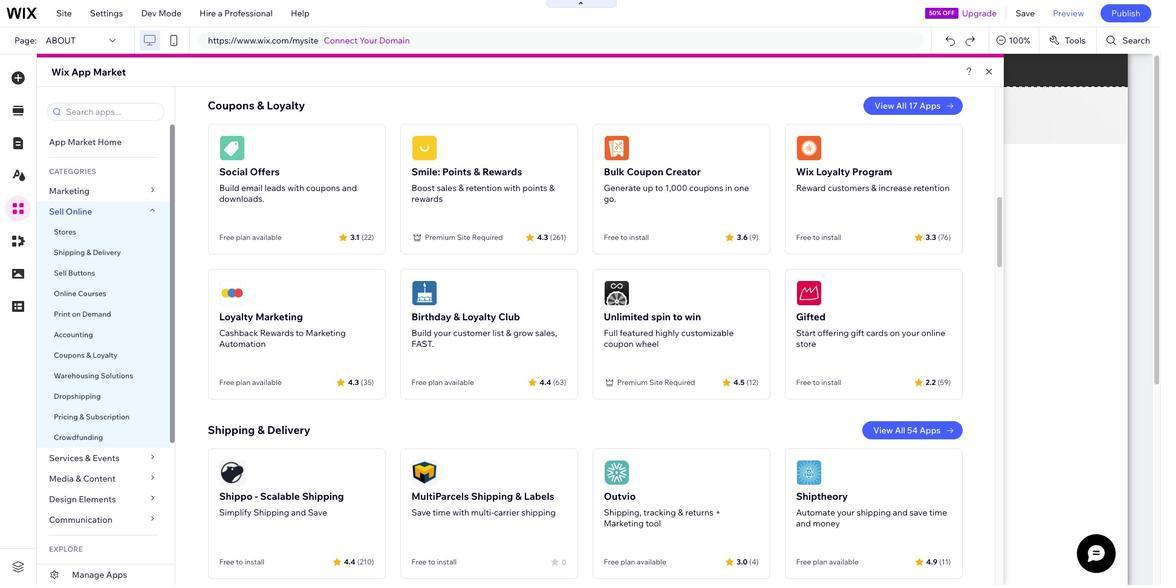 Task type: vqa. For each thing, say whether or not it's contained in the screenshot.
the right Business
no



Task type: locate. For each thing, give the bounding box(es) containing it.
0 horizontal spatial on
[[72, 310, 81, 319]]

available down downloads.
[[252, 233, 282, 242]]

https://www.wix.com/mysite
[[208, 35, 319, 46]]

site for unlimited spin to win
[[650, 378, 663, 387]]

1 vertical spatial wix
[[797, 166, 814, 178]]

free for birthday & loyalty club
[[412, 378, 427, 387]]

1 horizontal spatial 4.4
[[540, 378, 551, 387]]

available for cashback
[[252, 378, 282, 387]]

0 horizontal spatial wix
[[51, 66, 69, 78]]

all inside view all 17 apps link
[[897, 100, 907, 111]]

0 vertical spatial coupons & loyalty
[[208, 99, 305, 113]]

app up categories
[[49, 137, 66, 148]]

0 vertical spatial 4.4
[[540, 378, 551, 387]]

retention for &
[[466, 183, 502, 194]]

shippo - scalable shipping logo image
[[219, 460, 245, 486]]

build inside social offers build email leads with coupons and downloads.
[[219, 183, 240, 194]]

0 horizontal spatial app
[[49, 137, 66, 148]]

bulk
[[604, 166, 625, 178]]

one
[[735, 183, 750, 194]]

free plan available down automation
[[219, 378, 282, 387]]

app inside sidebar element
[[49, 137, 66, 148]]

labels
[[524, 491, 555, 503]]

gifted start offering gift cards on your online store
[[797, 311, 946, 350]]

time inside multiparcels shipping & labels save time with multi-carrier shipping
[[433, 508, 451, 519]]

your left the online
[[902, 328, 920, 339]]

solutions
[[101, 372, 133, 381]]

1 horizontal spatial with
[[453, 508, 470, 519]]

0 horizontal spatial build
[[219, 183, 240, 194]]

apps right manage
[[106, 570, 127, 581]]

free to install for shipping
[[412, 558, 457, 567]]

free for multiparcels shipping & labels
[[412, 558, 427, 567]]

1 vertical spatial rewards
[[260, 328, 294, 339]]

spin
[[652, 311, 671, 323]]

wix up reward
[[797, 166, 814, 178]]

available
[[252, 233, 282, 242], [252, 378, 282, 387], [445, 378, 474, 387], [637, 558, 667, 567], [830, 558, 859, 567]]

1 vertical spatial coupons & loyalty
[[54, 351, 118, 360]]

multi-
[[471, 508, 494, 519]]

to
[[655, 183, 664, 194], [621, 233, 628, 242], [813, 233, 820, 242], [673, 311, 683, 323], [296, 328, 304, 339], [813, 378, 820, 387], [236, 558, 243, 567], [429, 558, 435, 567]]

view left 54
[[874, 425, 894, 436]]

free plan available for loyalty
[[412, 378, 474, 387]]

0 horizontal spatial shipping & delivery
[[54, 248, 121, 257]]

subscription
[[86, 413, 130, 422]]

available down customer
[[445, 378, 474, 387]]

1 time from the left
[[433, 508, 451, 519]]

1 vertical spatial 4.4
[[344, 558, 356, 567]]

1 vertical spatial premium
[[618, 378, 648, 387]]

sell left buttons
[[54, 269, 67, 278]]

online up stores
[[66, 206, 92, 217]]

plan down shipping,
[[621, 558, 636, 567]]

all for coupons & loyalty
[[897, 100, 907, 111]]

app down about
[[71, 66, 91, 78]]

shiptheory logo image
[[797, 460, 822, 486]]

coupons down accounting
[[54, 351, 85, 360]]

retention inside wix loyalty program reward customers & increase retention
[[914, 183, 950, 194]]

coupons inside bulk coupon creator generate up to 1,000 coupons in one go.
[[690, 183, 724, 194]]

market up the search apps... field on the left top
[[93, 66, 126, 78]]

with left the multi-
[[453, 508, 470, 519]]

0 horizontal spatial coupons & loyalty
[[54, 351, 118, 360]]

free to install for start
[[797, 378, 842, 387]]

1 horizontal spatial 4.3
[[537, 233, 549, 242]]

shipping down stores
[[54, 248, 85, 257]]

required
[[472, 233, 503, 242], [665, 378, 696, 387]]

online
[[66, 206, 92, 217], [54, 289, 76, 298]]

1 horizontal spatial coupons
[[208, 99, 255, 113]]

sidebar element
[[37, 87, 175, 586]]

1 horizontal spatial save
[[412, 508, 431, 519]]

required down smile: points & rewards boost sales & retention with points & rewards
[[472, 233, 503, 242]]

free down fast.
[[412, 378, 427, 387]]

coupons right leads at the top of page
[[306, 183, 340, 194]]

coupons up social offers logo on the top left of the page
[[208, 99, 255, 113]]

free to install
[[604, 233, 649, 242], [797, 233, 842, 242], [797, 378, 842, 387], [219, 558, 265, 567], [412, 558, 457, 567]]

shiptheory
[[797, 491, 848, 503]]

loyalty marketing logo image
[[219, 281, 245, 306]]

1 vertical spatial delivery
[[267, 424, 311, 437]]

shipping & delivery up the shippo - scalable shipping logo
[[208, 424, 311, 437]]

time
[[433, 508, 451, 519], [930, 508, 948, 519]]

coupons & loyalty up social offers logo on the top left of the page
[[208, 99, 305, 113]]

2 horizontal spatial site
[[650, 378, 663, 387]]

1 horizontal spatial site
[[457, 233, 471, 242]]

0 horizontal spatial with
[[288, 183, 304, 194]]

birthday & loyalty club build your customer list & grow sales, fast.
[[412, 311, 558, 350]]

rewards right points
[[483, 166, 523, 178]]

on right print
[[72, 310, 81, 319]]

0 vertical spatial premium site required
[[425, 233, 503, 242]]

2 horizontal spatial with
[[504, 183, 521, 194]]

search button
[[1098, 27, 1162, 54]]

0 horizontal spatial coupons
[[306, 183, 340, 194]]

go.
[[604, 194, 616, 205]]

rewards for &
[[483, 166, 523, 178]]

4.3 left (261) on the left top
[[537, 233, 549, 242]]

4.3 for loyalty marketing
[[348, 378, 359, 387]]

install for shipping
[[437, 558, 457, 567]]

available for loyalty
[[445, 378, 474, 387]]

& inside pricing & subscription link
[[80, 413, 84, 422]]

1 vertical spatial online
[[54, 289, 76, 298]]

4.3 for smile: points & rewards
[[537, 233, 549, 242]]

3.0 (4)
[[737, 558, 759, 567]]

shipping right the "scalable"
[[302, 491, 344, 503]]

4.5 (12)
[[734, 378, 759, 387]]

preview button
[[1045, 0, 1094, 27]]

tool
[[646, 519, 661, 529]]

build down "birthday" on the bottom of page
[[412, 328, 432, 339]]

coupons
[[208, 99, 255, 113], [54, 351, 85, 360]]

shippo
[[219, 491, 253, 503]]

shipping
[[54, 248, 85, 257], [208, 424, 255, 437], [302, 491, 344, 503], [471, 491, 513, 503], [254, 508, 289, 519]]

sell buttons link
[[37, 263, 170, 284]]

0 vertical spatial premium
[[425, 233, 456, 242]]

Search apps... field
[[62, 103, 160, 120]]

2 shipping from the left
[[857, 508, 891, 519]]

boost
[[412, 183, 435, 194]]

free down downloads.
[[219, 233, 234, 242]]

coupons inside social offers build email leads with coupons and downloads.
[[306, 183, 340, 194]]

&
[[257, 99, 264, 113], [474, 166, 481, 178], [459, 183, 464, 194], [550, 183, 555, 194], [872, 183, 877, 194], [86, 248, 91, 257], [454, 311, 460, 323], [506, 328, 512, 339], [86, 351, 91, 360], [80, 413, 84, 422], [258, 424, 265, 437], [85, 453, 91, 464], [76, 474, 81, 485], [516, 491, 522, 503], [678, 508, 684, 519]]

online courses link
[[37, 284, 170, 304]]

4.4 left (210)
[[344, 558, 356, 567]]

1 horizontal spatial your
[[838, 508, 855, 519]]

shipping down labels at the bottom left of the page
[[522, 508, 556, 519]]

offers
[[250, 166, 280, 178]]

with right leads at the top of page
[[288, 183, 304, 194]]

1 horizontal spatial retention
[[914, 183, 950, 194]]

all inside view all 54 apps link
[[895, 425, 906, 436]]

(22)
[[362, 233, 374, 242]]

install for coupon
[[630, 233, 649, 242]]

market left the home
[[68, 137, 96, 148]]

& inside outvio shipping, tracking & returns + marketing  tool
[[678, 508, 684, 519]]

free plan available down tool
[[604, 558, 667, 567]]

shipping inside multiparcels shipping & labels save time with multi-carrier shipping
[[471, 491, 513, 503]]

1 horizontal spatial wix
[[797, 166, 814, 178]]

0 vertical spatial wix
[[51, 66, 69, 78]]

free plan available down money
[[797, 558, 859, 567]]

free right the (9)
[[797, 233, 812, 242]]

and inside shippo - scalable shipping simplify shipping and save
[[291, 508, 306, 519]]

2 coupons from the left
[[690, 183, 724, 194]]

retention right increase
[[914, 183, 950, 194]]

free plan available for your
[[797, 558, 859, 567]]

1 vertical spatial all
[[895, 425, 906, 436]]

rewards inside loyalty marketing cashback rewards to marketing automation
[[260, 328, 294, 339]]

free for social offers
[[219, 233, 234, 242]]

apps inside 'manage apps' link
[[106, 570, 127, 581]]

& inside 'services & events' link
[[85, 453, 91, 464]]

pricing
[[54, 413, 78, 422]]

retention inside smile: points & rewards boost sales & retention with points & rewards
[[466, 183, 502, 194]]

free for wix loyalty program
[[797, 233, 812, 242]]

free down store
[[797, 378, 812, 387]]

available down automation
[[252, 378, 282, 387]]

0 vertical spatial shipping & delivery
[[54, 248, 121, 257]]

birthday & loyalty club logo image
[[412, 281, 437, 306]]

sell for sell buttons
[[54, 269, 67, 278]]

site for smile: points & rewards
[[457, 233, 471, 242]]

1 vertical spatial premium site required
[[618, 378, 696, 387]]

1 vertical spatial 4.3
[[348, 378, 359, 387]]

1 vertical spatial sell
[[54, 269, 67, 278]]

team picks link
[[37, 559, 170, 580]]

smile:
[[412, 166, 441, 178]]

retention
[[466, 183, 502, 194], [914, 183, 950, 194]]

plan down downloads.
[[236, 233, 251, 242]]

4.5
[[734, 378, 745, 387]]

wix inside wix loyalty program reward customers & increase retention
[[797, 166, 814, 178]]

content
[[83, 474, 116, 485]]

0 vertical spatial apps
[[920, 100, 941, 111]]

mode
[[159, 8, 182, 19]]

warehousing solutions
[[54, 372, 133, 381]]

design elements
[[49, 494, 116, 505]]

0 horizontal spatial premium
[[425, 233, 456, 242]]

all left 54
[[895, 425, 906, 436]]

site down wheel
[[650, 378, 663, 387]]

plan down money
[[813, 558, 828, 567]]

2 vertical spatial site
[[650, 378, 663, 387]]

1 horizontal spatial time
[[930, 508, 948, 519]]

build down social
[[219, 183, 240, 194]]

required down highly
[[665, 378, 696, 387]]

sell up stores
[[49, 206, 64, 217]]

0 vertical spatial all
[[897, 100, 907, 111]]

plan for build
[[236, 233, 251, 242]]

free right (210)
[[412, 558, 427, 567]]

0 horizontal spatial 4.3
[[348, 378, 359, 387]]

bulk coupon creator logo image
[[604, 136, 630, 161]]

(4)
[[750, 558, 759, 567]]

on inside gifted start offering gift cards on your online store
[[890, 328, 900, 339]]

1 vertical spatial app
[[49, 137, 66, 148]]

shipping up the multi-
[[471, 491, 513, 503]]

& inside media & content link
[[76, 474, 81, 485]]

0 vertical spatial delivery
[[93, 248, 121, 257]]

apps inside view all 54 apps link
[[920, 425, 941, 436]]

marketing
[[49, 186, 90, 197], [256, 311, 303, 323], [306, 328, 346, 339], [604, 519, 644, 529]]

0 horizontal spatial retention
[[466, 183, 502, 194]]

1 shipping from the left
[[522, 508, 556, 519]]

premium site required down sales
[[425, 233, 503, 242]]

social
[[219, 166, 248, 178]]

free right 0
[[604, 558, 619, 567]]

hire
[[200, 8, 216, 19]]

smile: points & rewards logo image
[[412, 136, 437, 161]]

0 vertical spatial app
[[71, 66, 91, 78]]

off
[[943, 9, 955, 17]]

simplify
[[219, 508, 252, 519]]

loyalty inside wix loyalty program reward customers & increase retention
[[817, 166, 851, 178]]

tracking
[[644, 508, 676, 519]]

about
[[46, 35, 76, 46]]

2 horizontal spatial save
[[1016, 8, 1036, 19]]

1 vertical spatial required
[[665, 378, 696, 387]]

1 vertical spatial on
[[890, 328, 900, 339]]

marketing inside marketing link
[[49, 186, 90, 197]]

1 horizontal spatial required
[[665, 378, 696, 387]]

app
[[71, 66, 91, 78], [49, 137, 66, 148]]

0 horizontal spatial your
[[434, 328, 452, 339]]

free to install for -
[[219, 558, 265, 567]]

wix loyalty program logo image
[[797, 136, 822, 161]]

50% off
[[930, 9, 955, 17]]

available down tool
[[637, 558, 667, 567]]

premium site required down wheel
[[618, 378, 696, 387]]

market inside app market home link
[[68, 137, 96, 148]]

premium site required for spin
[[618, 378, 696, 387]]

view left 17 at the right of page
[[875, 100, 895, 111]]

events
[[93, 453, 120, 464]]

0 horizontal spatial shipping
[[522, 508, 556, 519]]

coupons & loyalty
[[208, 99, 305, 113], [54, 351, 118, 360]]

1 vertical spatial market
[[68, 137, 96, 148]]

on right cards
[[890, 328, 900, 339]]

apps inside view all 17 apps link
[[920, 100, 941, 111]]

store
[[797, 339, 817, 350]]

save inside button
[[1016, 8, 1036, 19]]

available for build
[[252, 233, 282, 242]]

wix down about
[[51, 66, 69, 78]]

available down money
[[830, 558, 859, 567]]

and up "3.1"
[[342, 183, 357, 194]]

free plan available down fast.
[[412, 378, 474, 387]]

0 horizontal spatial delivery
[[93, 248, 121, 257]]

crowdfunding
[[54, 433, 103, 442]]

coupons & loyalty inside sidebar element
[[54, 351, 118, 360]]

premium down rewards
[[425, 233, 456, 242]]

connect
[[324, 35, 358, 46]]

shipping & delivery up buttons
[[54, 248, 121, 257]]

1 coupons from the left
[[306, 183, 340, 194]]

with inside smile: points & rewards boost sales & retention with points & rewards
[[504, 183, 521, 194]]

0 vertical spatial coupons
[[208, 99, 255, 113]]

to inside unlimited spin to win full featured highly customizable coupon wheel
[[673, 311, 683, 323]]

wix for wix app market
[[51, 66, 69, 78]]

0 vertical spatial rewards
[[483, 166, 523, 178]]

1 vertical spatial build
[[412, 328, 432, 339]]

install for loyalty
[[822, 233, 842, 242]]

0 horizontal spatial coupons
[[54, 351, 85, 360]]

site up about
[[56, 8, 72, 19]]

online courses
[[54, 289, 106, 298]]

free right (4) in the right bottom of the page
[[797, 558, 812, 567]]

view for coupons & loyalty
[[875, 100, 895, 111]]

1 horizontal spatial premium
[[618, 378, 648, 387]]

0 vertical spatial 4.3
[[537, 233, 549, 242]]

retention down points
[[466, 183, 502, 194]]

rewards right the cashback
[[260, 328, 294, 339]]

1 vertical spatial site
[[457, 233, 471, 242]]

0 horizontal spatial rewards
[[260, 328, 294, 339]]

with left 'points'
[[504, 183, 521, 194]]

rewards inside smile: points & rewards boost sales & retention with points & rewards
[[483, 166, 523, 178]]

1 horizontal spatial on
[[890, 328, 900, 339]]

free for loyalty marketing
[[219, 378, 234, 387]]

view all 17 apps link
[[864, 97, 963, 115]]

coupons left 'in'
[[690, 183, 724, 194]]

warehousing solutions link
[[37, 366, 170, 387]]

required for win
[[665, 378, 696, 387]]

4.9
[[927, 558, 938, 567]]

customizable
[[682, 328, 734, 339]]

1 vertical spatial view
[[874, 425, 894, 436]]

1 horizontal spatial rewards
[[483, 166, 523, 178]]

sell
[[49, 206, 64, 217], [54, 269, 67, 278]]

delivery inside 'link'
[[93, 248, 121, 257]]

time right save at right bottom
[[930, 508, 948, 519]]

all left 17 at the right of page
[[897, 100, 907, 111]]

your inside gifted start offering gift cards on your online store
[[902, 328, 920, 339]]

coupons & loyalty up warehousing solutions
[[54, 351, 118, 360]]

2 horizontal spatial your
[[902, 328, 920, 339]]

1 horizontal spatial build
[[412, 328, 432, 339]]

free down go.
[[604, 233, 619, 242]]

2 vertical spatial apps
[[106, 570, 127, 581]]

1 horizontal spatial coupons
[[690, 183, 724, 194]]

apps right 17 at the right of page
[[920, 100, 941, 111]]

(210)
[[357, 558, 374, 567]]

0 vertical spatial view
[[875, 100, 895, 111]]

team picks
[[49, 564, 94, 575]]

site down smile: points & rewards boost sales & retention with points & rewards
[[457, 233, 471, 242]]

time down the multiparcels
[[433, 508, 451, 519]]

free down automation
[[219, 378, 234, 387]]

1 retention from the left
[[466, 183, 502, 194]]

coupons inside sidebar element
[[54, 351, 85, 360]]

0 horizontal spatial 4.4
[[344, 558, 356, 567]]

2 retention from the left
[[914, 183, 950, 194]]

demand
[[82, 310, 111, 319]]

accounting
[[54, 330, 93, 339]]

and
[[342, 183, 357, 194], [291, 508, 306, 519], [893, 508, 908, 519], [797, 519, 812, 529]]

4.4 left (63)
[[540, 378, 551, 387]]

your down shiptheory
[[838, 508, 855, 519]]

available for tracking
[[637, 558, 667, 567]]

0 vertical spatial sell
[[49, 206, 64, 217]]

wix app market
[[51, 66, 126, 78]]

1 vertical spatial coupons
[[54, 351, 85, 360]]

all for shipping & delivery
[[895, 425, 906, 436]]

0 vertical spatial site
[[56, 8, 72, 19]]

start
[[797, 328, 816, 339]]

free plan available for tracking
[[604, 558, 667, 567]]

4.3 left (35)
[[348, 378, 359, 387]]

1 horizontal spatial shipping & delivery
[[208, 424, 311, 437]]

premium down coupon
[[618, 378, 648, 387]]

fast.
[[412, 339, 434, 350]]

(63)
[[553, 378, 567, 387]]

0 horizontal spatial time
[[433, 508, 451, 519]]

and down the "scalable"
[[291, 508, 306, 519]]

free down 'simplify'
[[219, 558, 234, 567]]

1 vertical spatial apps
[[920, 425, 941, 436]]

plan down automation
[[236, 378, 251, 387]]

online up print
[[54, 289, 76, 298]]

sell inside "link"
[[54, 269, 67, 278]]

& inside wix loyalty program reward customers & increase retention
[[872, 183, 877, 194]]

1 horizontal spatial app
[[71, 66, 91, 78]]

0 vertical spatial required
[[472, 233, 503, 242]]

(9)
[[750, 233, 759, 242]]

money
[[813, 519, 840, 529]]

1 vertical spatial shipping & delivery
[[208, 424, 311, 437]]

your down "birthday" on the bottom of page
[[434, 328, 452, 339]]

0 horizontal spatial premium site required
[[425, 233, 503, 242]]

3.1
[[351, 233, 360, 242]]

free plan available down downloads.
[[219, 233, 282, 242]]

0 vertical spatial on
[[72, 310, 81, 319]]

apps right 54
[[920, 425, 941, 436]]

1 horizontal spatial premium site required
[[618, 378, 696, 387]]

shipping left save at right bottom
[[857, 508, 891, 519]]

media & content link
[[37, 469, 170, 490]]

wix
[[51, 66, 69, 78], [797, 166, 814, 178]]

0 vertical spatial build
[[219, 183, 240, 194]]

1 horizontal spatial shipping
[[857, 508, 891, 519]]

publish
[[1112, 8, 1141, 19]]

free
[[219, 233, 234, 242], [604, 233, 619, 242], [797, 233, 812, 242], [219, 378, 234, 387], [412, 378, 427, 387], [797, 378, 812, 387], [219, 558, 234, 567], [412, 558, 427, 567], [604, 558, 619, 567], [797, 558, 812, 567]]

2 time from the left
[[930, 508, 948, 519]]

available for your
[[830, 558, 859, 567]]

1 horizontal spatial coupons & loyalty
[[208, 99, 305, 113]]

(12)
[[747, 378, 759, 387]]

shipping,
[[604, 508, 642, 519]]

0 horizontal spatial save
[[308, 508, 327, 519]]

plan down fast.
[[429, 378, 443, 387]]

0 horizontal spatial required
[[472, 233, 503, 242]]



Task type: describe. For each thing, give the bounding box(es) containing it.
and left money
[[797, 519, 812, 529]]

app market home
[[49, 137, 122, 148]]

shipping inside multiparcels shipping & labels save time with multi-carrier shipping
[[522, 508, 556, 519]]

program
[[853, 166, 893, 178]]

to inside bulk coupon creator generate up to 1,000 coupons in one go.
[[655, 183, 664, 194]]

save inside multiparcels shipping & labels save time with multi-carrier shipping
[[412, 508, 431, 519]]

sell for sell online
[[49, 206, 64, 217]]

free plan available for cashback
[[219, 378, 282, 387]]

required for rewards
[[472, 233, 503, 242]]

save button
[[1007, 0, 1045, 27]]

& inside shipping & delivery 'link'
[[86, 248, 91, 257]]

free for outvio
[[604, 558, 619, 567]]

& inside multiparcels shipping & labels save time with multi-carrier shipping
[[516, 491, 522, 503]]

team
[[49, 564, 71, 575]]

free for shippo - scalable shipping
[[219, 558, 234, 567]]

your inside shiptheory automate your shipping and save time and money
[[838, 508, 855, 519]]

gifted logo image
[[797, 281, 822, 306]]

free plan available for build
[[219, 233, 282, 242]]

0 vertical spatial market
[[93, 66, 126, 78]]

loyalty inside birthday & loyalty club build your customer list & grow sales, fast.
[[462, 311, 497, 323]]

with inside multiparcels shipping & labels save time with multi-carrier shipping
[[453, 508, 470, 519]]

3.1 (22)
[[351, 233, 374, 242]]

4.9 (11)
[[927, 558, 952, 567]]

0
[[562, 558, 567, 567]]

sales
[[437, 183, 457, 194]]

gifted
[[797, 311, 826, 323]]

retention for program
[[914, 183, 950, 194]]

3.6 (9)
[[737, 233, 759, 242]]

automation
[[219, 339, 266, 350]]

4.4 for birthday & loyalty club
[[540, 378, 551, 387]]

wix loyalty program reward customers & increase retention
[[797, 166, 950, 194]]

4.4 (210)
[[344, 558, 374, 567]]

and inside social offers build email leads with coupons and downloads.
[[342, 183, 357, 194]]

services & events
[[49, 453, 120, 464]]

free for shiptheory
[[797, 558, 812, 567]]

loyalty inside loyalty marketing cashback rewards to marketing automation
[[219, 311, 253, 323]]

buttons
[[68, 269, 95, 278]]

multiparcels
[[412, 491, 469, 503]]

install for start
[[822, 378, 842, 387]]

50%
[[930, 9, 942, 17]]

plan for your
[[813, 558, 828, 567]]

pricing & subscription
[[54, 413, 130, 422]]

(261)
[[550, 233, 567, 242]]

grow
[[514, 328, 534, 339]]

dev mode
[[141, 8, 182, 19]]

club
[[499, 311, 520, 323]]

premium for smile:
[[425, 233, 456, 242]]

plan for cashback
[[236, 378, 251, 387]]

free to install for coupon
[[604, 233, 649, 242]]

to inside loyalty marketing cashback rewards to marketing automation
[[296, 328, 304, 339]]

shipping inside shiptheory automate your shipping and save time and money
[[857, 508, 891, 519]]

install for -
[[245, 558, 265, 567]]

featured
[[620, 328, 654, 339]]

plan for loyalty
[[429, 378, 443, 387]]

on inside sidebar element
[[72, 310, 81, 319]]

premium for unlimited
[[618, 378, 648, 387]]

design
[[49, 494, 77, 505]]

design elements link
[[37, 490, 170, 510]]

points
[[523, 183, 548, 194]]

loyalty marketing cashback rewards to marketing automation
[[219, 311, 346, 350]]

multiparcels shipping & labels logo image
[[412, 460, 437, 486]]

free for bulk coupon creator
[[604, 233, 619, 242]]

highly
[[656, 328, 680, 339]]

up
[[643, 183, 654, 194]]

1 horizontal spatial delivery
[[267, 424, 311, 437]]

customers
[[828, 183, 870, 194]]

marketing inside outvio shipping, tracking & returns + marketing  tool
[[604, 519, 644, 529]]

4.4 for shippo - scalable shipping
[[344, 558, 356, 567]]

hire a professional
[[200, 8, 273, 19]]

shipping up the shippo - scalable shipping logo
[[208, 424, 255, 437]]

outvio logo image
[[604, 460, 630, 486]]

unlimited spin to win logo image
[[604, 281, 630, 306]]

courses
[[78, 289, 106, 298]]

elements
[[79, 494, 116, 505]]

social offers build email leads with coupons and downloads.
[[219, 166, 357, 205]]

apps for loyalty
[[920, 100, 941, 111]]

points
[[443, 166, 472, 178]]

apps for delivery
[[920, 425, 941, 436]]

home
[[98, 137, 122, 148]]

app market home link
[[37, 132, 170, 152]]

print
[[54, 310, 70, 319]]

dropshipping link
[[37, 387, 170, 407]]

(11)
[[940, 558, 952, 567]]

customer
[[453, 328, 491, 339]]

3.3
[[926, 233, 937, 242]]

build inside birthday & loyalty club build your customer list & grow sales, fast.
[[412, 328, 432, 339]]

premium site required for points
[[425, 233, 503, 242]]

outvio shipping, tracking & returns + marketing  tool
[[604, 491, 721, 529]]

plan for tracking
[[621, 558, 636, 567]]

list
[[493, 328, 504, 339]]

-
[[255, 491, 258, 503]]

a
[[218, 8, 223, 19]]

& inside coupons & loyalty link
[[86, 351, 91, 360]]

cashback
[[219, 328, 258, 339]]

sell online
[[49, 206, 92, 217]]

leads
[[265, 183, 286, 194]]

wix for wix loyalty program reward customers & increase retention
[[797, 166, 814, 178]]

loyalty inside sidebar element
[[93, 351, 118, 360]]

communication link
[[37, 510, 170, 531]]

unlimited
[[604, 311, 649, 323]]

downloads.
[[219, 194, 265, 205]]

sell online link
[[37, 201, 170, 222]]

17
[[909, 100, 918, 111]]

coupon
[[627, 166, 664, 178]]

your inside birthday & loyalty club build your customer list & grow sales, fast.
[[434, 328, 452, 339]]

picks
[[72, 564, 94, 575]]

100%
[[1009, 35, 1031, 46]]

4.4 (63)
[[540, 378, 567, 387]]

marketing link
[[37, 181, 170, 201]]

shiptheory automate your shipping and save time and money
[[797, 491, 948, 529]]

gift
[[851, 328, 865, 339]]

and left save at right bottom
[[893, 508, 908, 519]]

sales,
[[536, 328, 558, 339]]

in
[[726, 183, 733, 194]]

(35)
[[361, 378, 374, 387]]

free to install for loyalty
[[797, 233, 842, 242]]

with inside social offers build email leads with coupons and downloads.
[[288, 183, 304, 194]]

social offers logo image
[[219, 136, 245, 161]]

3.3 (76)
[[926, 233, 952, 242]]

explore
[[49, 545, 83, 554]]

tools
[[1066, 35, 1086, 46]]

shipping down the "scalable"
[[254, 508, 289, 519]]

0 horizontal spatial site
[[56, 8, 72, 19]]

time inside shiptheory automate your shipping and save time and money
[[930, 508, 948, 519]]

online
[[922, 328, 946, 339]]

shipping & delivery inside 'link'
[[54, 248, 121, 257]]

settings
[[90, 8, 123, 19]]

stores
[[54, 228, 76, 237]]

free for gifted
[[797, 378, 812, 387]]

coupon
[[604, 339, 634, 350]]

1,000
[[665, 183, 688, 194]]

view for shipping & delivery
[[874, 425, 894, 436]]

save inside shippo - scalable shipping simplify shipping and save
[[308, 508, 327, 519]]

bulk coupon creator generate up to 1,000 coupons in one go.
[[604, 166, 750, 205]]

3.0
[[737, 558, 748, 567]]

+
[[716, 508, 721, 519]]

cards
[[867, 328, 888, 339]]

returns
[[686, 508, 714, 519]]

automate
[[797, 508, 836, 519]]

rewards for cashback
[[260, 328, 294, 339]]

0 vertical spatial online
[[66, 206, 92, 217]]

dev
[[141, 8, 157, 19]]

shipping inside shipping & delivery 'link'
[[54, 248, 85, 257]]

generate
[[604, 183, 641, 194]]



